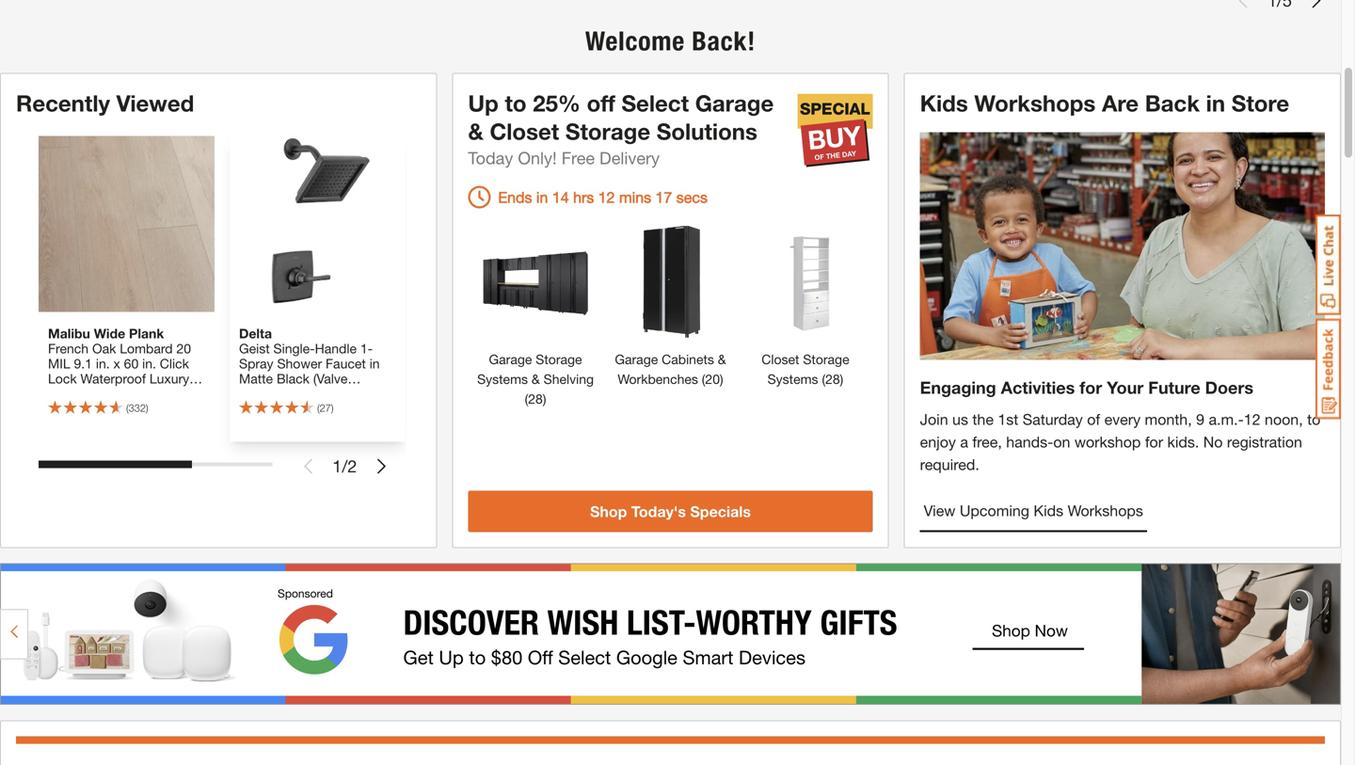 Task type: vqa. For each thing, say whether or not it's contained in the screenshot.
leftmost 4.7
no



Task type: locate. For each thing, give the bounding box(es) containing it.
1 vertical spatial to
[[1307, 410, 1321, 428]]

1 vertical spatial 28
[[528, 391, 543, 407]]

0 vertical spatial 28
[[826, 371, 840, 387]]

live chat image
[[1316, 215, 1341, 315]]

garage for garage storage systems & shelving ( 28 )
[[489, 352, 532, 367]]

( for ( 20 )
[[702, 371, 705, 387]]

kids.
[[1168, 433, 1199, 451]]

(
[[702, 371, 705, 387], [822, 371, 826, 387], [525, 391, 528, 407], [126, 402, 129, 414], [317, 402, 320, 414]]

included)
[[239, 386, 293, 401]]

for down month,
[[1145, 433, 1163, 451]]

2 vertical spatial in
[[370, 356, 380, 371]]

to right up
[[505, 89, 527, 116]]

upcoming
[[960, 502, 1030, 520]]

garage inside garage cabinets & workbenches
[[615, 352, 658, 367]]

for up of
[[1080, 378, 1102, 398]]

0 horizontal spatial in
[[370, 356, 380, 371]]

garage cabinets & workbenches
[[615, 352, 726, 387]]

0 vertical spatial for
[[1080, 378, 1102, 398]]

0 horizontal spatial to
[[505, 89, 527, 116]]

workshops inside view upcoming kids workshops link
[[1068, 502, 1143, 520]]

1 vertical spatial 12
[[1244, 410, 1261, 428]]

up to 25% off select garage & closet storage solutions today only! free delivery
[[468, 89, 774, 168]]

0 horizontal spatial 20
[[176, 341, 191, 356]]

garage up the workbenches
[[615, 352, 658, 367]]

( 20 )
[[698, 371, 723, 387]]

black
[[277, 371, 310, 386]]

1 horizontal spatial for
[[1145, 433, 1163, 451]]

20 down cabinets
[[705, 371, 720, 387]]

) for ( 332 )
[[146, 402, 148, 414]]

kids workshops are back in store
[[920, 89, 1290, 116]]

to right noon, on the bottom of the page
[[1307, 410, 1321, 428]]

0 horizontal spatial plank
[[79, 386, 112, 401]]

) for ( 20 )
[[720, 371, 723, 387]]

this is the first slide image for next slide icon
[[1236, 0, 1251, 8]]

closet inside up to 25% off select garage & closet storage solutions today only! free delivery
[[490, 118, 559, 144]]

closet storage systems product image image
[[747, 224, 864, 340]]

welcome
[[585, 25, 685, 57]]

garage down garage storage systems & shelving product image
[[489, 352, 532, 367]]

today only!
[[468, 148, 557, 168]]

in. left x
[[96, 356, 110, 371]]

in inside delta geist single-handle 1- spray shower faucet in matte black (valve included)
[[370, 356, 380, 371]]

storage
[[566, 118, 651, 144], [536, 352, 582, 367], [803, 352, 850, 367]]

future
[[1149, 378, 1201, 398]]

this is the first slide image
[[1236, 0, 1251, 8], [301, 459, 316, 474]]

for inside the join us the 1st saturday of every month, 9 a.m.-12 noon, to enjoy a free, hands-on workshop for kids. no registration required.
[[1145, 433, 1163, 451]]

0 horizontal spatial 28
[[528, 391, 543, 407]]

0 horizontal spatial garage
[[489, 352, 532, 367]]

delta
[[239, 326, 272, 341]]

1 vertical spatial 20
[[705, 371, 720, 387]]

next slide image
[[1309, 0, 1324, 8]]

) for ( 28 )
[[840, 371, 844, 387]]

in right faucet
[[370, 356, 380, 371]]

join us the 1st saturday of every month, 9 a.m.-12 noon, to enjoy a free, hands-on workshop for kids. no registration required.
[[920, 410, 1321, 474]]

storage up shelving
[[536, 352, 582, 367]]

registration
[[1227, 433, 1303, 451]]

0 vertical spatial this is the first slide image
[[1236, 0, 1251, 8]]

to inside the join us the 1st saturday of every month, 9 a.m.-12 noon, to enjoy a free, hands-on workshop for kids. no registration required.
[[1307, 410, 1321, 428]]

( for ( 332 )
[[126, 402, 129, 414]]

every
[[1105, 410, 1141, 428]]

storage up the free delivery
[[566, 118, 651, 144]]

& inside garage storage systems & shelving ( 28 )
[[532, 371, 540, 387]]

to
[[505, 89, 527, 116], [1307, 410, 1321, 428]]

saturday
[[1023, 410, 1083, 428]]

are
[[1102, 89, 1139, 116]]

ends in 14 hrs 12 mins 17 secs
[[498, 188, 708, 206]]

( inside garage storage systems & shelving ( 28 )
[[525, 391, 528, 407]]

& inside up to 25% off select garage & closet storage solutions today only! free delivery
[[468, 118, 484, 144]]

vinyl
[[48, 386, 76, 401]]

( 27 )
[[317, 402, 334, 414]]

in left 14
[[536, 188, 548, 206]]

free,
[[973, 433, 1002, 451]]

1 vertical spatial in
[[536, 188, 548, 206]]

garage for garage cabinets & workbenches
[[615, 352, 658, 367]]

shop today's specials
[[590, 503, 751, 521]]

2 horizontal spatial &
[[718, 352, 726, 367]]

1 horizontal spatial in.
[[142, 356, 156, 371]]

hrs
[[573, 188, 594, 206]]

1 horizontal spatial closet
[[762, 352, 800, 367]]

plank down '9.1'
[[79, 386, 112, 401]]

0 horizontal spatial systems
[[477, 371, 528, 387]]

1 horizontal spatial this is the first slide image
[[1236, 0, 1251, 8]]

& down up
[[468, 118, 484, 144]]

plank up 60 at left
[[129, 326, 164, 341]]

) inside garage storage systems & shelving ( 28 )
[[543, 391, 546, 407]]

workshops
[[975, 89, 1096, 116], [1068, 502, 1143, 520]]

&
[[468, 118, 484, 144], [718, 352, 726, 367], [532, 371, 540, 387]]

systems for closet
[[768, 371, 818, 387]]

workshop
[[1075, 433, 1141, 451]]

ends
[[498, 188, 532, 206]]

1 vertical spatial closet
[[762, 352, 800, 367]]

for
[[1080, 378, 1102, 398], [1145, 433, 1163, 451]]

28 inside garage storage systems & shelving ( 28 )
[[528, 391, 543, 407]]

/
[[342, 456, 348, 476]]

garage storage systems & shelving product image image
[[477, 224, 594, 340]]

garage inside garage storage systems & shelving ( 28 )
[[489, 352, 532, 367]]

storage inside closet storage systems
[[803, 352, 850, 367]]

1 horizontal spatial 12
[[1244, 410, 1261, 428]]

next slide image
[[374, 459, 389, 474]]

closet storage systems
[[762, 352, 850, 387]]

this is the first slide image left 1 at the bottom left of page
[[301, 459, 316, 474]]

in
[[1206, 89, 1226, 116], [536, 188, 548, 206], [370, 356, 380, 371]]

1 vertical spatial workshops
[[1068, 502, 1143, 520]]

a
[[960, 433, 968, 451]]

geist
[[239, 341, 270, 356]]

20 up luxury
[[176, 341, 191, 356]]

2 horizontal spatial in
[[1206, 89, 1226, 116]]

garage up solutions on the top of the page
[[695, 89, 774, 116]]

2 systems from the left
[[768, 371, 818, 387]]

0 horizontal spatial for
[[1080, 378, 1102, 398]]

closet
[[490, 118, 559, 144], [762, 352, 800, 367]]

) for ( 27 )
[[331, 402, 334, 414]]

free delivery
[[562, 148, 660, 168]]

this is the first slide image left next slide icon
[[1236, 0, 1251, 8]]

0 horizontal spatial this is the first slide image
[[301, 459, 316, 474]]

& up ( 20 )
[[718, 352, 726, 367]]

2 in. from the left
[[142, 356, 156, 371]]

2 horizontal spatial garage
[[695, 89, 774, 116]]

shower
[[277, 356, 322, 371]]

view upcoming kids workshops
[[924, 502, 1143, 520]]

ft./case)
[[70, 401, 117, 417]]

systems inside closet storage systems
[[768, 371, 818, 387]]

(30.5
[[167, 386, 196, 401]]

1
[[333, 456, 342, 476]]

0 vertical spatial workshops
[[975, 89, 1096, 116]]

recently viewed
[[16, 89, 194, 116]]

1 horizontal spatial to
[[1307, 410, 1321, 428]]

1 horizontal spatial systems
[[768, 371, 818, 387]]

1 vertical spatial this is the first slide image
[[301, 459, 316, 474]]

1 systems from the left
[[477, 371, 528, 387]]

0 vertical spatial &
[[468, 118, 484, 144]]

closet down closet storage systems product image
[[762, 352, 800, 367]]

0 horizontal spatial &
[[468, 118, 484, 144]]

french oak lombard 20 mil 9.1 in. x 60 in. click lock waterproof luxury vinyl plank flooring (30.5 sq. ft./case) image
[[39, 136, 215, 312]]

12 up the registration
[[1244, 410, 1261, 428]]

1 vertical spatial kids
[[1034, 502, 1064, 520]]

workshops left are
[[975, 89, 1096, 116]]

in. right 60 at left
[[142, 356, 156, 371]]

0 horizontal spatial kids
[[920, 89, 968, 116]]

systems right ( 20 )
[[768, 371, 818, 387]]

malibu wide plank french oak lombard 20 mil 9.1 in. x 60 in. click lock waterproof luxury vinyl plank flooring (30.5 sq. ft./case)
[[48, 326, 196, 417]]

( for ( 28 )
[[822, 371, 826, 387]]

)
[[720, 371, 723, 387], [840, 371, 844, 387], [543, 391, 546, 407], [146, 402, 148, 414], [331, 402, 334, 414]]

12
[[598, 188, 615, 206], [1244, 410, 1261, 428]]

12 right the hrs
[[598, 188, 615, 206]]

0 horizontal spatial in.
[[96, 356, 110, 371]]

in.
[[96, 356, 110, 371], [142, 356, 156, 371]]

28
[[826, 371, 840, 387], [528, 391, 543, 407]]

0 vertical spatial closet
[[490, 118, 559, 144]]

kids workshops image
[[920, 132, 1325, 360]]

back
[[1145, 89, 1200, 116]]

1 horizontal spatial plank
[[129, 326, 164, 341]]

0 vertical spatial 20
[[176, 341, 191, 356]]

1 horizontal spatial garage
[[615, 352, 658, 367]]

garage cabinets & workbenches product image image
[[612, 224, 729, 340]]

storage inside garage storage systems & shelving ( 28 )
[[536, 352, 582, 367]]

x
[[113, 356, 120, 371]]

systems inside garage storage systems & shelving ( 28 )
[[477, 371, 528, 387]]

20 inside malibu wide plank french oak lombard 20 mil 9.1 in. x 60 in. click lock waterproof luxury vinyl plank flooring (30.5 sq. ft./case)
[[176, 341, 191, 356]]

0 horizontal spatial closet
[[490, 118, 559, 144]]

kids
[[920, 89, 968, 116], [1034, 502, 1064, 520]]

hands-
[[1006, 433, 1054, 451]]

workshops down workshop
[[1068, 502, 1143, 520]]

& left shelving
[[532, 371, 540, 387]]

1 horizontal spatial &
[[532, 371, 540, 387]]

off
[[587, 89, 615, 116]]

wide
[[94, 326, 125, 341]]

( for ( 27 )
[[317, 402, 320, 414]]

on
[[1054, 433, 1071, 451]]

0 horizontal spatial 12
[[598, 188, 615, 206]]

workbenches
[[618, 371, 698, 387]]

0 vertical spatial to
[[505, 89, 527, 116]]

1 vertical spatial for
[[1145, 433, 1163, 451]]

no
[[1204, 433, 1223, 451]]

storage up ( 28 )
[[803, 352, 850, 367]]

0 vertical spatial 12
[[598, 188, 615, 206]]

join
[[920, 410, 948, 428]]

closet up today only!
[[490, 118, 559, 144]]

14
[[552, 188, 569, 206]]

in right back at the right top of page
[[1206, 89, 1226, 116]]

20
[[176, 341, 191, 356], [705, 371, 720, 387]]

systems left shelving
[[477, 371, 528, 387]]

332
[[129, 402, 146, 414]]

(valve
[[313, 371, 348, 386]]

handle
[[315, 341, 357, 356]]

1 vertical spatial &
[[718, 352, 726, 367]]

0 vertical spatial in
[[1206, 89, 1226, 116]]

2 vertical spatial &
[[532, 371, 540, 387]]



Task type: describe. For each thing, give the bounding box(es) containing it.
this is the first slide image for next slide image
[[301, 459, 316, 474]]

feedback link image
[[1316, 318, 1341, 420]]

1 horizontal spatial 20
[[705, 371, 720, 387]]

( 28 )
[[818, 371, 844, 387]]

garage inside up to 25% off select garage & closet storage solutions today only! free delivery
[[695, 89, 774, 116]]

us
[[953, 410, 968, 428]]

a.m.-
[[1209, 410, 1244, 428]]

lock
[[48, 371, 77, 386]]

shelving
[[544, 371, 594, 387]]

noon,
[[1265, 410, 1303, 428]]

storage for closet storage systems
[[803, 352, 850, 367]]

storage inside up to 25% off select garage & closet storage solutions today only! free delivery
[[566, 118, 651, 144]]

geist single-handle 1-spray shower faucet in matte black (valve included) image
[[230, 136, 406, 312]]

back!
[[692, 25, 756, 57]]

welcome back!
[[585, 25, 756, 57]]

secs
[[677, 188, 708, 206]]

matte
[[239, 371, 273, 386]]

9
[[1196, 410, 1205, 428]]

mil
[[48, 356, 70, 371]]

french
[[48, 341, 89, 356]]

0 vertical spatial plank
[[129, 326, 164, 341]]

1 horizontal spatial 28
[[826, 371, 840, 387]]

delta geist single-handle 1- spray shower faucet in matte black (valve included)
[[239, 326, 380, 401]]

solutions
[[657, 118, 758, 144]]

single-
[[273, 341, 315, 356]]

oak
[[92, 341, 116, 356]]

0 vertical spatial kids
[[920, 89, 968, 116]]

flooring
[[116, 386, 163, 401]]

mins
[[619, 188, 651, 206]]

recently
[[16, 89, 110, 116]]

the
[[973, 410, 994, 428]]

27
[[320, 402, 331, 414]]

1-
[[360, 341, 373, 356]]

( 332 )
[[126, 402, 148, 414]]

garage storage systems & shelving ( 28 )
[[477, 352, 594, 407]]

store
[[1232, 89, 1290, 116]]

of
[[1087, 410, 1100, 428]]

select
[[622, 89, 689, 116]]

9.1
[[74, 356, 92, 371]]

shop today's specials link
[[468, 491, 873, 532]]

12 inside the join us the 1st saturday of every month, 9 a.m.-12 noon, to enjoy a free, hands-on workshop for kids. no registration required.
[[1244, 410, 1261, 428]]

month,
[[1145, 410, 1192, 428]]

2
[[348, 456, 357, 476]]

engaging
[[920, 378, 996, 398]]

spray
[[239, 356, 273, 371]]

1 vertical spatial plank
[[79, 386, 112, 401]]

special buy logo image
[[798, 93, 873, 168]]

lombard
[[120, 341, 173, 356]]

your
[[1107, 378, 1144, 398]]

luxury
[[150, 371, 189, 386]]

click
[[160, 356, 189, 371]]

1 in. from the left
[[96, 356, 110, 371]]

up
[[468, 89, 499, 116]]

malibu
[[48, 326, 90, 341]]

view upcoming kids workshops link
[[920, 491, 1147, 532]]

required.
[[920, 456, 980, 474]]

to inside up to 25% off select garage & closet storage solutions today only! free delivery
[[505, 89, 527, 116]]

sq.
[[48, 401, 66, 417]]

view
[[924, 502, 956, 520]]

enjoy
[[920, 433, 956, 451]]

1 horizontal spatial kids
[[1034, 502, 1064, 520]]

faucet
[[326, 356, 366, 371]]

systems for garage
[[477, 371, 528, 387]]

engaging activities for your future doers
[[920, 378, 1254, 398]]

doers
[[1205, 378, 1254, 398]]

25%
[[533, 89, 581, 116]]

cabinets
[[662, 352, 714, 367]]

& inside garage cabinets & workbenches
[[718, 352, 726, 367]]

viewed
[[116, 89, 194, 116]]

1st
[[998, 410, 1019, 428]]

storage for garage storage systems & shelving ( 28 )
[[536, 352, 582, 367]]

closet inside closet storage systems
[[762, 352, 800, 367]]

1 / 2
[[333, 456, 357, 476]]

17
[[656, 188, 672, 206]]

1 horizontal spatial in
[[536, 188, 548, 206]]

waterproof
[[80, 371, 146, 386]]

activities
[[1001, 378, 1075, 398]]



